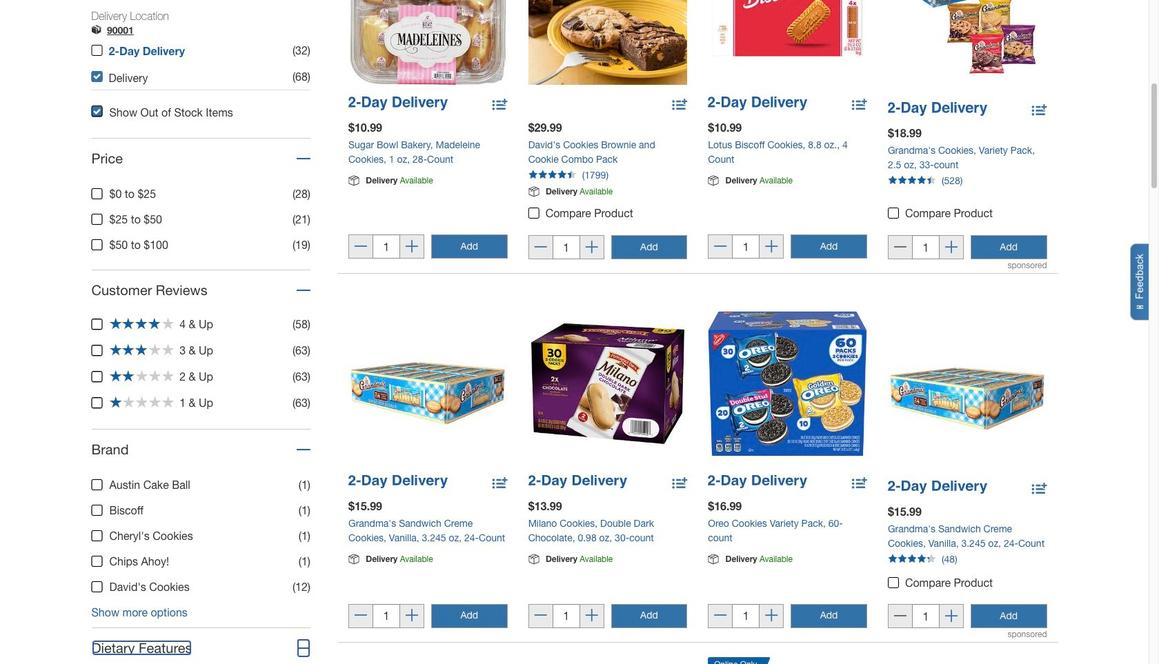 Task type: describe. For each thing, give the bounding box(es) containing it.
add to list  lotus biscoff cookies, 8.8 oz., 4 count image
[[852, 97, 868, 115]]

quantity  text field for decrease quantity image related to rightmost the grandma's sandwich creme cookies, vanilla, 3.245 oz, 24-count image
[[913, 605, 940, 629]]

2-day delivery image for left the grandma's sandwich creme cookies, vanilla, 3.245 oz, 24-count image
[[349, 475, 448, 489]]

1 horizontal spatial grandma's sandwich creme cookies, vanilla, 3.245 oz, 24-count image
[[888, 310, 1048, 469]]

rated 4.25 out of 5 stars based on 48 reviews. element
[[878, 551, 1058, 569]]

add to list image for rated 4.25 out of 5 stars based on 48 reviews. element
[[1032, 480, 1048, 493]]

decrease quantity image for "grandma's cookies, variety pack, 2.5 oz, 33-count" image
[[895, 241, 907, 255]]

2-day delivery image for sugar bowl bakery, madeleine cookies, 1 oz, 28-count image
[[349, 97, 448, 111]]

add to list  sugar bowl bakery, madeleine cookies, 1 oz, 28-count image
[[493, 97, 508, 115]]

add to list  david's cookies brownie and cookie combo pack image
[[673, 97, 688, 115]]

add to list image for rated 4.422399 out of 5 stars based on 528 reviews. element
[[1032, 101, 1048, 115]]

add to list  milano cookies, double dark chocolate, 0.98 oz, 30-count image
[[673, 475, 688, 493]]

milano cookies, double dark chocolate, 0.98 oz, 30-count image
[[529, 304, 688, 464]]

increase quantity image for decrease quantity image corresponding to "grandma's cookies, variety pack, 2.5 oz, 33-count" image
[[946, 241, 958, 255]]

decrease quantity image for lotus biscoff cookies, 8.8 oz., 4 count image
[[715, 240, 727, 255]]

decrease quantity image for milano cookies, double dark chocolate, 0.98 oz, 30-count image
[[535, 610, 547, 624]]

increase quantity image for left the grandma's sandwich creme cookies, vanilla, 3.245 oz, 24-count image
[[406, 610, 418, 624]]

2-day delivery image for lotus biscoff cookies, 8.8 oz., 4 count image
[[708, 97, 808, 111]]

add to list  oreo cookies variety pack, 60-count image
[[852, 475, 868, 493]]



Task type: locate. For each thing, give the bounding box(es) containing it.
2 quantity  text field from the top
[[913, 605, 940, 629]]

add to list  grandma's sandwich creme cookies, vanilla, 3.245 oz, 24-count image
[[493, 475, 508, 493]]

costco delivery location image
[[91, 25, 101, 38]]

2-day delivery image
[[349, 97, 448, 111], [708, 97, 808, 111], [888, 102, 988, 116], [349, 475, 448, 489], [529, 475, 628, 489], [708, 475, 808, 489], [888, 481, 988, 495]]

increase quantity image for decrease quantity image related to rightmost the grandma's sandwich creme cookies, vanilla, 3.245 oz, 24-count image
[[946, 610, 958, 625]]

Quantity  text field
[[913, 236, 940, 260], [913, 605, 940, 629]]

grandma's sandwich creme cookies, vanilla, 3.245 oz, 24-count image
[[349, 304, 508, 464], [888, 310, 1048, 469]]

2-day delivery image for milano cookies, double dark chocolate, 0.98 oz, 30-count image
[[529, 475, 628, 489]]

increase quantity image for decrease quantity icon for milano cookies, double dark chocolate, 0.98 oz, 30-count image
[[586, 610, 598, 624]]

decrease quantity image for rightmost the grandma's sandwich creme cookies, vanilla, 3.245 oz, 24-count image
[[895, 610, 907, 625]]

increase quantity image for lotus biscoff cookies, 8.8 oz., 4 count image
[[766, 240, 778, 255]]

2-day delivery image for oreo cookies variety pack, 60-count image
[[708, 475, 808, 489]]

david's cookies brownie and cookie combo pack image
[[529, 0, 688, 85]]

decrease quantity image for oreo cookies variety pack, 60-count image
[[715, 610, 727, 624]]

0 vertical spatial add to list image
[[1032, 101, 1048, 115]]

decrease quantity image
[[715, 240, 727, 255], [535, 241, 547, 255], [355, 610, 367, 624], [535, 610, 547, 624], [715, 610, 727, 624]]

1 quantity  text field from the top
[[913, 236, 940, 260]]

None text field
[[373, 235, 400, 259], [733, 235, 760, 259], [553, 604, 580, 629], [733, 604, 760, 629], [373, 235, 400, 259], [733, 235, 760, 259], [553, 604, 580, 629], [733, 604, 760, 629]]

sugar bowl bakery, madeleine cookies, 1 oz, 28-count image
[[349, 0, 508, 85]]

rated 4.422399 out of 5 stars based on 528 reviews. element
[[878, 173, 1058, 191]]

lotus biscoff cookies, 8.8 oz., 4 count image
[[708, 0, 868, 85]]

None text field
[[553, 236, 580, 260], [373, 604, 400, 629], [553, 236, 580, 260], [373, 604, 400, 629]]

oreo cookies variety pack, 60-count image
[[708, 304, 868, 464]]

increase quantity image
[[766, 240, 778, 255], [586, 241, 598, 255], [406, 610, 418, 624], [766, 610, 778, 624]]

quantity  text field for decrease quantity image corresponding to "grandma's cookies, variety pack, 2.5 oz, 33-count" image
[[913, 236, 940, 260]]

add to list image
[[1032, 101, 1048, 115], [1032, 480, 1048, 493]]

increase quantity image for oreo cookies variety pack, 60-count image
[[766, 610, 778, 624]]

2 add to list image from the top
[[1032, 480, 1048, 493]]

grandma's cookies, variety pack, 2.5 oz, 33-count image
[[888, 0, 1048, 91]]

1 vertical spatial add to list image
[[1032, 480, 1048, 493]]

1 add to list image from the top
[[1032, 101, 1048, 115]]

0 vertical spatial quantity  text field
[[913, 236, 940, 260]]

0 horizontal spatial grandma's sandwich creme cookies, vanilla, 3.245 oz, 24-count image
[[349, 304, 508, 464]]

decrease quantity image
[[355, 240, 367, 255], [895, 241, 907, 255], [895, 610, 907, 625]]

1 vertical spatial quantity  text field
[[913, 605, 940, 629]]

increase quantity image
[[406, 240, 418, 255], [946, 241, 958, 255], [586, 610, 598, 624], [946, 610, 958, 625]]



Task type: vqa. For each thing, say whether or not it's contained in the screenshot.
Jug to the top
no



